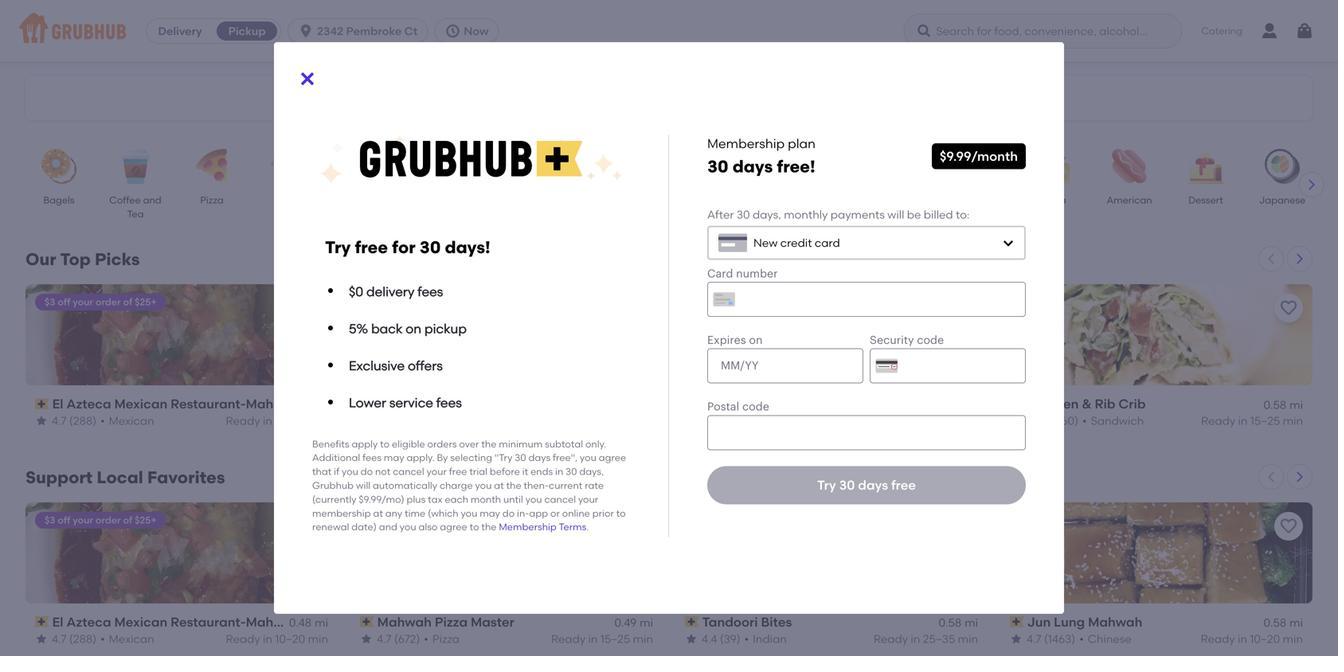 Task type: vqa. For each thing, say whether or not it's contained in the screenshot.
top Mahwah Pizza Master
yes



Task type: describe. For each thing, give the bounding box(es) containing it.
dessert image
[[1178, 149, 1234, 184]]

"try
[[495, 452, 513, 464]]

order down tax
[[420, 515, 445, 526]]

(1463)
[[1044, 633, 1076, 646]]

4.7 (672)
[[377, 633, 420, 646]]

svg image inside "now" button
[[445, 23, 461, 39]]

25–35 for favorites
[[923, 633, 955, 646]]

exclusive offers
[[349, 358, 443, 374]]

monthly
[[784, 208, 828, 221]]

main navigation navigation
[[0, 0, 1338, 62]]

on
[[406, 321, 422, 337]]

of for el azteca mexican restaurant-mahwah's subscription pass icon
[[123, 515, 132, 526]]

0 horizontal spatial at
[[373, 508, 383, 519]]

4.7 (288) for our
[[52, 414, 96, 428]]

picks
[[95, 249, 140, 270]]

delivery
[[158, 24, 202, 38]]

ends
[[531, 466, 553, 478]]

30 inside 'button'
[[839, 478, 855, 493]]

now button
[[434, 18, 506, 44]]

5% back on pickup
[[349, 321, 467, 337]]

free inside 'button'
[[891, 478, 916, 493]]

month
[[471, 494, 501, 505]]

current
[[549, 480, 583, 491]]

2 vertical spatial the
[[481, 522, 497, 533]]

breakfast image
[[949, 149, 1005, 184]]

$0 delivery fees
[[349, 284, 443, 299]]

1 vertical spatial to
[[616, 508, 626, 519]]

fast food image
[[796, 149, 852, 184]]

0.49 mi
[[615, 616, 653, 630]]

$7 for support local favorites
[[370, 515, 380, 526]]

4.7 (1463)
[[1027, 633, 1076, 646]]

tandoori bites link
[[685, 395, 978, 413]]

trial
[[469, 466, 488, 478]]

2342 pembroke ct button
[[288, 18, 434, 44]]

plus
[[407, 494, 426, 505]]

(39) for 4.4 (39) • indian
[[720, 414, 741, 428]]

4.4 for 4.4 (39)
[[702, 633, 717, 646]]

coffee and tea image
[[108, 149, 163, 184]]

ready in 15–25 min for 0.49 mi
[[551, 633, 653, 646]]

billed
[[924, 208, 953, 221]]

crib
[[1119, 396, 1146, 412]]

0.58 mi for support local favorites
[[1264, 616, 1303, 630]]

of for subscription pass image related to el azteca mexican restaurant-mahwah
[[123, 296, 132, 308]]

now
[[464, 24, 489, 38]]

subscription pass image for mahwah pizza master
[[360, 399, 374, 410]]

$7 for our top picks
[[370, 296, 380, 308]]

until
[[503, 494, 523, 505]]

you right if
[[342, 466, 358, 478]]

eligible
[[392, 438, 425, 450]]

benefits
[[312, 438, 349, 450]]

date)
[[351, 522, 377, 533]]

mi for mahwah pizza master
[[640, 616, 653, 630]]

2 mahwah pizza master from the top
[[377, 615, 514, 630]]

0 vertical spatial may
[[384, 452, 404, 464]]

try 30 days free
[[817, 478, 916, 493]]

caret left icon image for support local favorites
[[1265, 471, 1278, 483]]

1 vertical spatial cancel
[[544, 494, 576, 505]]

$25+ for favorites
[[135, 515, 157, 526]]

30 inside membership plan 30 days free!
[[707, 157, 729, 177]]

2 horizontal spatial svg image
[[1295, 22, 1314, 41]]

off down support
[[58, 515, 70, 526]]

orders
[[427, 438, 457, 450]]

$25+ for picks
[[135, 296, 157, 308]]

order down local
[[95, 515, 121, 526]]

chinese image
[[566, 149, 622, 184]]

ready in 10–20 min for support local favorites
[[226, 633, 328, 646]]

0.58 for favorites
[[1264, 616, 1287, 630]]

0 vertical spatial to
[[380, 438, 390, 450]]

2 bites from the top
[[761, 615, 792, 630]]

ready in 25–35 min for favorites
[[874, 633, 978, 646]]

for
[[392, 237, 416, 258]]

$3 for our
[[45, 296, 55, 308]]

&
[[1082, 396, 1092, 412]]

4.7 for 0.58
[[1027, 633, 1042, 646]]

2 indian from the top
[[753, 633, 787, 646]]

catering button
[[1190, 13, 1254, 49]]

you up month
[[475, 480, 492, 491]]

you down each
[[461, 508, 477, 519]]

$3 off your order of $25+ for local
[[45, 515, 157, 526]]

(which
[[428, 508, 459, 519]]

$9.99/mo)
[[359, 494, 404, 505]]

membership terms link
[[499, 522, 587, 533]]

delivery
[[366, 284, 415, 299]]

grubhub
[[312, 480, 354, 491]]

your up the 5% back on pickup
[[397, 296, 417, 308]]

delivery button
[[147, 18, 214, 44]]

master for subscription pass image in "mahwah pizza master" link
[[471, 396, 514, 412]]

be
[[907, 208, 921, 221]]

lung
[[1054, 615, 1085, 630]]

0 horizontal spatial agree
[[440, 522, 467, 533]]

10–20 for support local favorites
[[275, 633, 305, 646]]

tea
[[127, 208, 144, 220]]

1 horizontal spatial agree
[[599, 452, 626, 464]]

• chinese
[[1080, 633, 1132, 646]]

2 vertical spatial to
[[470, 522, 479, 533]]

you down only.
[[580, 452, 597, 464]]

fees inside benefits apply to eligible orders over the minimum subtotal only. additional fees may apply. by selecting "try 30 days free", you agree that if you do not cancel your free trial before it ends in 30 days, grubhub will automatically charge you at the then-current rate (currently $9.99/mo) plus tax each month until you cancel your membership at any time (which you may do in-app or online prior to renewal date) and you also agree to the
[[363, 452, 382, 464]]

• sandwich
[[1083, 414, 1144, 428]]

lower
[[349, 395, 386, 411]]

new credit card
[[754, 236, 840, 250]]

membership for .
[[499, 522, 557, 533]]

terms
[[559, 522, 587, 533]]

0 vertical spatial days,
[[753, 208, 781, 221]]

our
[[25, 249, 56, 270]]

only.
[[585, 438, 606, 450]]

renewal
[[312, 522, 349, 533]]

support
[[25, 468, 93, 488]]

pickup
[[425, 321, 467, 337]]

membership logo image
[[319, 135, 623, 186]]

asian image
[[260, 149, 316, 184]]

free",
[[553, 452, 578, 464]]

save this restaurant image for 4.4 (39) • indian
[[954, 299, 973, 318]]

off down $9.99/mo)
[[382, 515, 395, 526]]

service
[[389, 395, 433, 411]]

(288) for local
[[69, 633, 96, 646]]

(currently
[[312, 494, 356, 505]]

app
[[529, 508, 548, 519]]

new
[[754, 236, 778, 250]]

plan
[[788, 136, 816, 151]]

1 vertical spatial do
[[503, 508, 515, 519]]

sushi
[[659, 194, 683, 206]]

1 tandoori from the top
[[702, 396, 758, 412]]

american
[[1107, 194, 1152, 206]]

off up back
[[382, 296, 395, 308]]

payments
[[831, 208, 885, 221]]

bagels image
[[31, 149, 87, 184]]

1 vertical spatial may
[[480, 508, 500, 519]]

also
[[419, 522, 438, 533]]

subscription pass image for el azteca mexican restaurant-mahwah
[[35, 617, 49, 628]]

days!
[[445, 237, 491, 258]]

exclusive
[[349, 358, 405, 374]]

(2360)
[[1045, 414, 1079, 428]]

jun
[[1027, 615, 1051, 630]]

support local favorites
[[25, 468, 225, 488]]

restaurant- for our top picks
[[171, 396, 246, 412]]

5%
[[349, 321, 368, 337]]

caret right icon image for support local favorites
[[1294, 471, 1306, 483]]

1 horizontal spatial svg image
[[1002, 237, 1015, 250]]

4.7 for 0.48
[[52, 633, 67, 646]]

0 horizontal spatial do
[[361, 466, 373, 478]]

fees for lower service fees
[[436, 395, 462, 411]]

catering
[[1202, 25, 1243, 36]]

0 horizontal spatial free
[[355, 237, 388, 258]]

2342 pembroke ct
[[317, 24, 418, 38]]

minimum
[[499, 438, 543, 450]]

our top picks
[[25, 249, 140, 270]]

0 vertical spatial the
[[481, 438, 497, 450]]

• indian
[[745, 633, 787, 646]]

jun lung mahwah
[[1027, 615, 1143, 630]]

selecting
[[450, 452, 492, 464]]

$60+ for support local favorites
[[459, 515, 481, 526]]

days inside 'button'
[[858, 478, 888, 493]]

bagels
[[43, 194, 75, 206]]

azteca for local
[[66, 615, 111, 630]]

subscription pass image for mahwah pizza master
[[360, 617, 374, 628]]

$0
[[349, 284, 363, 299]]

chinese
[[1088, 633, 1132, 646]]

rate
[[585, 480, 604, 491]]

pembroke
[[346, 24, 402, 38]]

15–25 for 0.58 mi
[[1251, 414, 1280, 428]]

days inside membership plan 30 days free!
[[733, 157, 773, 177]]

and inside "coffee and tea"
[[143, 194, 161, 206]]

membership
[[312, 508, 371, 519]]

sushi image
[[643, 149, 699, 184]]

ready in 15–25 min for 0.58 mi
[[1201, 414, 1303, 428]]

.
[[587, 522, 589, 533]]

chicken & rib crib
[[1027, 396, 1146, 412]]

italian image
[[719, 149, 775, 184]]

days inside benefits apply to eligible orders over the minimum subtotal only. additional fees may apply. by selecting "try 30 days free", you agree that if you do not cancel your free trial before it ends in 30 days, grubhub will automatically charge you at the then-current rate (currently $9.99/mo) plus tax each month until you cancel your membership at any time (which you may do in-app or online prior to renewal date) and you also agree to the
[[529, 452, 551, 464]]

pizza right (672) at the left of page
[[432, 633, 460, 646]]



Task type: locate. For each thing, give the bounding box(es) containing it.
0 vertical spatial 4.7 (288)
[[52, 414, 96, 428]]

do left not
[[361, 466, 373, 478]]

25–35
[[923, 414, 955, 428], [923, 633, 955, 646]]

subscription pass image right 0.49 mi
[[685, 617, 699, 628]]

2 4.7 (288) from the top
[[52, 633, 96, 646]]

your down rate
[[578, 494, 598, 505]]

agree down only.
[[599, 452, 626, 464]]

0 vertical spatial el
[[52, 396, 63, 412]]

azteca for top
[[66, 396, 111, 412]]

(39) for 4.4 (39)
[[720, 633, 741, 646]]

$60+
[[459, 296, 481, 308], [459, 515, 481, 526]]

1 horizontal spatial may
[[480, 508, 500, 519]]

0 vertical spatial agree
[[599, 452, 626, 464]]

0 horizontal spatial days
[[529, 452, 551, 464]]

will up $9.99/mo)
[[356, 480, 371, 491]]

2 el azteca mexican restaurant-mahwah from the top
[[52, 615, 300, 630]]

try for try 30 days free
[[817, 478, 836, 493]]

1 $60+ from the top
[[459, 296, 481, 308]]

caret right icon image for our top picks
[[1294, 253, 1306, 265]]

your down our top picks
[[73, 296, 93, 308]]

svg image
[[445, 23, 461, 39], [916, 23, 932, 39], [298, 69, 317, 88]]

0 vertical spatial try
[[325, 237, 351, 258]]

1 vertical spatial el
[[52, 615, 63, 630]]

2 tandoori from the top
[[702, 615, 758, 630]]

pickup button
[[214, 18, 280, 44]]

4.7
[[52, 414, 67, 428], [52, 633, 67, 646], [377, 633, 392, 646], [1027, 633, 1042, 646]]

save this restaurant button for • sandwich
[[1275, 294, 1303, 323]]

restaurant-
[[171, 396, 246, 412], [171, 615, 246, 630]]

card
[[815, 236, 840, 250]]

free!
[[777, 157, 815, 177]]

order down picks
[[95, 296, 121, 308]]

of down each
[[447, 515, 457, 526]]

cancel up or
[[544, 494, 576, 505]]

0 horizontal spatial svg image
[[298, 23, 314, 39]]

(39)
[[720, 414, 741, 428], [720, 633, 741, 646]]

1 subscription pass image from the left
[[35, 617, 49, 628]]

• pizza
[[424, 633, 460, 646]]

mahwah
[[246, 396, 300, 412], [377, 396, 432, 412], [246, 615, 300, 630], [377, 615, 432, 630], [1088, 615, 1143, 630]]

$3 off your order of $25+ for top
[[45, 296, 157, 308]]

and down any
[[379, 522, 397, 533]]

1 4.4 from the top
[[702, 414, 717, 428]]

2 • mexican from the top
[[100, 633, 154, 646]]

free inside benefits apply to eligible orders over the minimum subtotal only. additional fees may apply. by selecting "try 30 days free", you agree that if you do not cancel your free trial before it ends in 30 days, grubhub will automatically charge you at the then-current rate (currently $9.99/mo) plus tax each month until you cancel your membership at any time (which you may do in-app or online prior to renewal date) and you also agree to the
[[449, 466, 467, 478]]

1 vertical spatial 4.4
[[702, 633, 717, 646]]

$3 down 'our'
[[45, 296, 55, 308]]

agree down (which
[[440, 522, 467, 533]]

ct
[[404, 24, 418, 38]]

subscription pass image down exclusive at bottom left
[[360, 399, 374, 410]]

el for our
[[52, 396, 63, 412]]

by
[[437, 452, 448, 464]]

in inside benefits apply to eligible orders over the minimum subtotal only. additional fees may apply. by selecting "try 30 days free", you agree that if you do not cancel your free trial before it ends in 30 days, grubhub will automatically charge you at the then-current rate (currently $9.99/mo) plus tax each month until you cancel your membership at any time (which you may do in-app or online prior to renewal date) and you also agree to the
[[555, 466, 563, 478]]

1 $25+ from the top
[[135, 296, 157, 308]]

2 $7 from the top
[[370, 515, 380, 526]]

coffee
[[109, 194, 141, 206]]

bites up • indian
[[761, 615, 792, 630]]

$60+ for our top picks
[[459, 296, 481, 308]]

0 vertical spatial master
[[471, 396, 514, 412]]

1 (39) from the top
[[720, 414, 741, 428]]

subscription pass image
[[35, 617, 49, 628], [360, 617, 374, 628]]

online
[[562, 508, 590, 519]]

min
[[308, 414, 328, 428], [958, 414, 978, 428], [1283, 414, 1303, 428], [308, 633, 328, 646], [633, 633, 653, 646], [958, 633, 978, 646], [1283, 633, 1303, 646]]

1 vertical spatial fees
[[436, 395, 462, 411]]

restaurant- for support local favorites
[[171, 615, 246, 630]]

$60+ down each
[[459, 515, 481, 526]]

0 horizontal spatial svg image
[[298, 69, 317, 88]]

offers
[[408, 358, 443, 374]]

1 horizontal spatial will
[[888, 208, 905, 221]]

japanese image
[[1255, 149, 1310, 184]]

subscription pass image for tandoori bites
[[685, 617, 699, 628]]

el for support
[[52, 615, 63, 630]]

2 $7 off your order of $60+ from the top
[[370, 515, 481, 526]]

2 25–35 from the top
[[923, 633, 955, 646]]

0 vertical spatial $7 off your order of $60+
[[370, 296, 481, 308]]

0 vertical spatial mahwah pizza master
[[377, 396, 514, 412]]

star icon image
[[35, 415, 48, 428], [1010, 415, 1023, 428], [35, 633, 48, 646], [360, 633, 373, 646], [685, 633, 698, 646], [1010, 633, 1023, 646]]

subscription pass image for jun lung mahwah
[[1010, 617, 1024, 628]]

mahwah pizza master up • pizza
[[377, 615, 514, 630]]

0.58
[[1264, 398, 1287, 412], [939, 616, 962, 630], [1264, 616, 1287, 630]]

1 vertical spatial caret right icon image
[[1294, 253, 1306, 265]]

your
[[73, 296, 93, 308], [397, 296, 417, 308], [427, 466, 447, 478], [578, 494, 598, 505], [73, 515, 93, 526], [397, 515, 417, 526]]

sandwich
[[1091, 414, 1144, 428]]

at
[[494, 480, 504, 491], [373, 508, 383, 519]]

0 horizontal spatial 15–25
[[601, 633, 630, 646]]

0 vertical spatial 25–35
[[923, 414, 955, 428]]

you down time
[[400, 522, 416, 533]]

0.58 mi
[[1264, 398, 1303, 412], [939, 616, 978, 630], [1264, 616, 1303, 630]]

1 indian from the top
[[753, 414, 787, 428]]

1 mahwah pizza master from the top
[[377, 396, 514, 412]]

then-
[[524, 480, 549, 491]]

0 vertical spatial and
[[143, 194, 161, 206]]

svg image inside 2342 pembroke ct "button"
[[298, 23, 314, 39]]

1 vertical spatial indian
[[753, 633, 787, 646]]

4.7 (288) for support
[[52, 633, 96, 646]]

1 $7 from the top
[[370, 296, 380, 308]]

0 vertical spatial 15–25
[[1251, 414, 1280, 428]]

1 $3 from the top
[[45, 296, 55, 308]]

$60+ up "pickup"
[[459, 296, 481, 308]]

to right 'prior' at left bottom
[[616, 508, 626, 519]]

tandoori bites
[[702, 396, 792, 412], [702, 615, 792, 630]]

1 vertical spatial at
[[373, 508, 383, 519]]

membership inside membership plan 30 days free!
[[707, 136, 785, 151]]

$7 right '$0'
[[370, 296, 380, 308]]

of down support local favorites
[[123, 515, 132, 526]]

1 vertical spatial $3
[[45, 515, 55, 526]]

save this restaurant image for • chinese
[[1279, 517, 1299, 536]]

1 vertical spatial (288)
[[69, 633, 96, 646]]

0 vertical spatial tandoori bites
[[702, 396, 792, 412]]

0 vertical spatial (288)
[[69, 414, 96, 428]]

fees right the service
[[436, 395, 462, 411]]

subtotal
[[545, 438, 583, 450]]

membership down in- at bottom left
[[499, 522, 557, 533]]

0 vertical spatial $25+
[[135, 296, 157, 308]]

pasta
[[1040, 194, 1066, 206]]

back
[[371, 321, 403, 337]]

bites
[[761, 396, 792, 412], [761, 615, 792, 630]]

4.4 for 4.4 (39) • indian
[[702, 414, 717, 428]]

1 tandoori bites from the top
[[702, 396, 792, 412]]

el azteca mexican restaurant-mahwah for picks
[[52, 396, 300, 412]]

mahwah pizza master up orders
[[377, 396, 514, 412]]

$7 off your order of $60+ down plus
[[370, 515, 481, 526]]

0 vertical spatial azteca
[[66, 396, 111, 412]]

japanese
[[1259, 194, 1306, 206]]

0 horizontal spatial and
[[143, 194, 161, 206]]

0 horizontal spatial subscription pass image
[[35, 617, 49, 628]]

american image
[[1102, 149, 1157, 184]]

1 vertical spatial $3 off your order of $25+
[[45, 515, 157, 526]]

1 25–35 from the top
[[923, 414, 955, 428]]

1 vertical spatial days
[[529, 452, 551, 464]]

1 vertical spatial will
[[356, 480, 371, 491]]

$7 left any
[[370, 515, 380, 526]]

your down support
[[73, 515, 93, 526]]

of up "pickup"
[[447, 296, 457, 308]]

1 vertical spatial $60+
[[459, 515, 481, 526]]

subscription pass image
[[35, 399, 49, 410], [360, 399, 374, 410], [685, 617, 699, 628], [1010, 617, 1024, 628]]

1 vertical spatial $7 off your order of $60+
[[370, 515, 481, 526]]

1 horizontal spatial days
[[733, 157, 773, 177]]

the right over
[[481, 438, 497, 450]]

tandoori up the 4.4 (39)
[[702, 615, 758, 630]]

pizza down pizza image
[[200, 194, 224, 206]]

0.58 for picks
[[1264, 398, 1287, 412]]

2 $60+ from the top
[[459, 515, 481, 526]]

0 vertical spatial $3 off your order of $25+
[[45, 296, 157, 308]]

2 horizontal spatial days
[[858, 478, 888, 493]]

membership for 30
[[707, 136, 785, 151]]

(672)
[[394, 633, 420, 646]]

4.4
[[702, 414, 717, 428], [702, 633, 717, 646]]

favorites
[[147, 468, 225, 488]]

$3 for support
[[45, 515, 55, 526]]

1 el from the top
[[52, 396, 63, 412]]

0 vertical spatial ready in 25–35 min
[[874, 414, 978, 428]]

subscription pass image inside "mahwah pizza master" link
[[360, 399, 374, 410]]

• mexican for picks
[[100, 414, 154, 428]]

2 horizontal spatial svg image
[[916, 23, 932, 39]]

hamburgers image
[[490, 149, 546, 184]]

after 30 days, monthly payments will be billed to:
[[707, 208, 970, 221]]

0 horizontal spatial days,
[[579, 466, 604, 478]]

fees for $0 delivery fees
[[418, 284, 443, 299]]

$7 off your order of $60+ for picks
[[370, 296, 481, 308]]

25–35 for picks
[[923, 414, 955, 428]]

0.48
[[289, 616, 312, 630]]

1 caret left icon image from the top
[[1265, 253, 1278, 265]]

mi for tandoori bites
[[965, 616, 978, 630]]

dessert
[[1189, 194, 1223, 206]]

off down top
[[58, 296, 70, 308]]

coffee and tea
[[109, 194, 161, 220]]

1 vertical spatial $7
[[370, 515, 380, 526]]

days, inside benefits apply to eligible orders over the minimum subtotal only. additional fees may apply. by selecting "try 30 days free", you agree that if you do not cancel your free trial before it ends in 30 days, grubhub will automatically charge you at the then-current rate (currently $9.99/mo) plus tax each month until you cancel your membership at any time (which you may do in-app or online prior to renewal date) and you also agree to the
[[579, 466, 604, 478]]

and
[[143, 194, 161, 206], [379, 522, 397, 533]]

ready
[[226, 414, 260, 428], [874, 414, 908, 428], [1201, 414, 1236, 428], [226, 633, 260, 646], [551, 633, 586, 646], [874, 633, 908, 646], [1201, 633, 1235, 646]]

2 subscription pass image from the left
[[360, 617, 374, 628]]

$7 off your order of $60+ up on
[[370, 296, 481, 308]]

benefits apply to eligible orders over the minimum subtotal only. additional fees may apply. by selecting "try 30 days free", you agree that if you do not cancel your free trial before it ends in 30 days, grubhub will automatically charge you at the then-current rate (currently $9.99/mo) plus tax each month until you cancel your membership at any time (which you may do in-app or online prior to renewal date) and you also agree to the
[[312, 438, 626, 533]]

and up tea
[[143, 194, 161, 206]]

1 ready in 25–35 min from the top
[[874, 414, 978, 428]]

after
[[707, 208, 734, 221]]

0 vertical spatial caret left icon image
[[1265, 253, 1278, 265]]

if
[[334, 466, 339, 478]]

to down month
[[470, 522, 479, 533]]

1 bites from the top
[[761, 396, 792, 412]]

at down before
[[494, 480, 504, 491]]

2 caret left icon image from the top
[[1265, 471, 1278, 483]]

or
[[550, 508, 560, 519]]

will left be
[[888, 208, 905, 221]]

2 vertical spatial caret right icon image
[[1294, 471, 1306, 483]]

2 vertical spatial days
[[858, 478, 888, 493]]

4.7 for 0.49
[[377, 633, 392, 646]]

2 el from the top
[[52, 615, 63, 630]]

1 4.7 (288) from the top
[[52, 414, 96, 428]]

try inside 'button'
[[817, 478, 836, 493]]

$3 off your order of $25+ down local
[[45, 515, 157, 526]]

0 vertical spatial cancel
[[393, 466, 424, 478]]

1 horizontal spatial try
[[817, 478, 836, 493]]

$7 off your order of $60+ for favorites
[[370, 515, 481, 526]]

subscription pass image for el azteca mexican restaurant-mahwah
[[35, 399, 49, 410]]

1 vertical spatial and
[[379, 522, 397, 533]]

0.58 mi for our top picks
[[1264, 398, 1303, 412]]

0.48 mi
[[289, 616, 328, 630]]

charge
[[440, 480, 473, 491]]

cancel up automatically
[[393, 466, 424, 478]]

$3 off your order of $25+ down picks
[[45, 296, 157, 308]]

0 vertical spatial at
[[494, 480, 504, 491]]

• mexican
[[100, 414, 154, 428], [100, 633, 154, 646]]

1 vertical spatial 15–25
[[601, 633, 630, 646]]

ready in 25–35 min for picks
[[874, 414, 978, 428]]

0 vertical spatial $60+
[[459, 296, 481, 308]]

1 vertical spatial el azteca mexican restaurant-mahwah
[[52, 615, 300, 630]]

10–20
[[275, 414, 305, 428], [275, 633, 305, 646], [1250, 633, 1280, 646]]

order up "pickup"
[[420, 296, 445, 308]]

will inside benefits apply to eligible orders over the minimum subtotal only. additional fees may apply. by selecting "try 30 days free", you agree that if you do not cancel your free trial before it ends in 30 days, grubhub will automatically charge you at the then-current rate (currently $9.99/mo) plus tax each month until you cancel your membership at any time (which you may do in-app or online prior to renewal date) and you also agree to the
[[356, 480, 371, 491]]

15–25 for 0.49 mi
[[601, 633, 630, 646]]

1 vertical spatial mahwah pizza master
[[377, 615, 514, 630]]

tandoori bites up 4.4 (39) • indian
[[702, 396, 792, 412]]

1 horizontal spatial 15–25
[[1251, 414, 1280, 428]]

at down $9.99/mo)
[[373, 508, 383, 519]]

the
[[481, 438, 497, 450], [506, 480, 522, 491], [481, 522, 497, 533]]

agree
[[599, 452, 626, 464], [440, 522, 467, 533]]

0 vertical spatial will
[[888, 208, 905, 221]]

free
[[355, 237, 388, 258], [449, 466, 467, 478], [891, 478, 916, 493]]

$25+ down picks
[[135, 296, 157, 308]]

(288) for top
[[69, 414, 96, 428]]

tandoori up 4.4 (39) • indian
[[702, 396, 758, 412]]

2 $25+ from the top
[[135, 515, 157, 526]]

days, up rate
[[579, 466, 604, 478]]

0 vertical spatial restaurant-
[[171, 396, 246, 412]]

2 restaurant- from the top
[[171, 615, 246, 630]]

$9.99/month
[[940, 149, 1018, 164]]

0 vertical spatial el azteca mexican restaurant-mahwah
[[52, 396, 300, 412]]

2 (288) from the top
[[69, 633, 96, 646]]

may down month
[[480, 508, 500, 519]]

1 $3 off your order of $25+ from the top
[[45, 296, 157, 308]]

the down month
[[481, 522, 497, 533]]

you down then-
[[526, 494, 542, 505]]

caret left icon image for our top picks
[[1265, 253, 1278, 265]]

1 vertical spatial agree
[[440, 522, 467, 533]]

chicken
[[1027, 396, 1079, 412]]

0 vertical spatial membership
[[707, 136, 785, 151]]

it
[[522, 466, 528, 478]]

1 vertical spatial • mexican
[[100, 633, 154, 646]]

top
[[60, 249, 91, 270]]

healthy image
[[337, 149, 393, 184]]

1 $7 off your order of $60+ from the top
[[370, 296, 481, 308]]

indian right the 4.4 (39)
[[753, 633, 787, 646]]

to right the apply
[[380, 438, 390, 450]]

0 vertical spatial do
[[361, 466, 373, 478]]

• mexican for favorites
[[100, 633, 154, 646]]

days
[[733, 157, 773, 177], [529, 452, 551, 464], [858, 478, 888, 493]]

1 azteca from the top
[[66, 396, 111, 412]]

mi for jun lung mahwah
[[1290, 616, 1303, 630]]

mexican
[[114, 396, 168, 412], [109, 414, 154, 428], [114, 615, 168, 630], [109, 633, 154, 646]]

$25+ down support local favorites
[[135, 515, 157, 526]]

mexican image
[[413, 149, 469, 184]]

fees right the delivery
[[418, 284, 443, 299]]

try 30 days free button
[[707, 467, 1026, 505]]

your left also
[[397, 515, 417, 526]]

ready in 25–35 min
[[874, 414, 978, 428], [874, 633, 978, 646]]

membership up free! at right
[[707, 136, 785, 151]]

0 horizontal spatial cancel
[[393, 466, 424, 478]]

2 azteca from the top
[[66, 615, 111, 630]]

pizza image
[[184, 149, 240, 184]]

days, up new
[[753, 208, 781, 221]]

do left in- at bottom left
[[503, 508, 515, 519]]

mi for el azteca mexican restaurant-mahwah
[[315, 616, 328, 630]]

try for try free for 30 days!
[[325, 237, 351, 258]]

tandoori bites up • indian
[[702, 615, 792, 630]]

el azteca mexican restaurant-mahwah
[[52, 396, 300, 412], [52, 615, 300, 630]]

svg image
[[1295, 22, 1314, 41], [298, 23, 314, 39], [1002, 237, 1015, 250]]

indian down the tandoori bites link
[[753, 414, 787, 428]]

2 (39) from the top
[[720, 633, 741, 646]]

2 horizontal spatial to
[[616, 508, 626, 519]]

1 vertical spatial tandoori
[[702, 615, 758, 630]]

the up until
[[506, 480, 522, 491]]

1 vertical spatial try
[[817, 478, 836, 493]]

fees down the apply
[[363, 452, 382, 464]]

2 $3 off your order of $25+ from the top
[[45, 515, 157, 526]]

in
[[263, 414, 272, 428], [911, 414, 920, 428], [1238, 414, 1248, 428], [555, 466, 563, 478], [263, 633, 272, 646], [588, 633, 598, 646], [911, 633, 920, 646], [1238, 633, 1247, 646]]

0 vertical spatial • mexican
[[100, 414, 154, 428]]

1 vertical spatial the
[[506, 480, 522, 491]]

0 vertical spatial (39)
[[720, 414, 741, 428]]

save this restaurant image
[[954, 299, 973, 318], [1279, 299, 1299, 318], [304, 517, 323, 536], [1279, 517, 1299, 536]]

0 vertical spatial indian
[[753, 414, 787, 428]]

pizza right the service
[[435, 396, 468, 412]]

of
[[123, 296, 132, 308], [447, 296, 457, 308], [123, 515, 132, 526], [447, 515, 457, 526]]

0 horizontal spatial ready in 15–25 min
[[551, 633, 653, 646]]

master for mahwah pizza master's subscription pass icon
[[471, 615, 514, 630]]

1 vertical spatial caret left icon image
[[1265, 471, 1278, 483]]

4.7 (288)
[[52, 414, 96, 428], [52, 633, 96, 646]]

2 vertical spatial fees
[[363, 452, 382, 464]]

ready in 10–20 min for our top picks
[[226, 414, 328, 428]]

save this restaurant image for • sandwich
[[1279, 299, 1299, 318]]

1 • mexican from the top
[[100, 414, 154, 428]]

caret right icon image
[[1306, 178, 1318, 191], [1294, 253, 1306, 265], [1294, 471, 1306, 483]]

1 vertical spatial $25+
[[135, 515, 157, 526]]

subscription pass image left jun
[[1010, 617, 1024, 628]]

save this restaurant button
[[950, 294, 978, 323], [1275, 294, 1303, 323], [300, 512, 328, 541], [1275, 512, 1303, 541]]

1 vertical spatial (39)
[[720, 633, 741, 646]]

4.4 (39)
[[702, 633, 741, 646]]

0 vertical spatial caret right icon image
[[1306, 178, 1318, 191]]

will
[[888, 208, 905, 221], [356, 480, 371, 491]]

save this restaurant button for • chinese
[[1275, 512, 1303, 541]]

1 horizontal spatial cancel
[[544, 494, 576, 505]]

$3 off your order of $25+
[[45, 296, 157, 308], [45, 515, 157, 526]]

2 ready in 25–35 min from the top
[[874, 633, 978, 646]]

pasta image
[[1025, 149, 1081, 184]]

of down picks
[[123, 296, 132, 308]]

1 horizontal spatial and
[[379, 522, 397, 533]]

$7
[[370, 296, 380, 308], [370, 515, 380, 526]]

lower service fees
[[349, 395, 462, 411]]

to:
[[956, 208, 970, 221]]

2 tandoori bites from the top
[[702, 615, 792, 630]]

1 master from the top
[[471, 396, 514, 412]]

your down by
[[427, 466, 447, 478]]

subscription pass image up support
[[35, 399, 49, 410]]

pizza up • pizza
[[435, 615, 468, 630]]

(288)
[[69, 414, 96, 428], [69, 633, 96, 646]]

and inside benefits apply to eligible orders over the minimum subtotal only. additional fees may apply. by selecting "try 30 days free", you agree that if you do not cancel your free trial before it ends in 30 days, grubhub will automatically charge you at the then-current rate (currently $9.99/mo) plus tax each month until you cancel your membership at any time (which you may do in-app or online prior to renewal date) and you also agree to the
[[379, 522, 397, 533]]

1 el azteca mexican restaurant-mahwah from the top
[[52, 396, 300, 412]]

el azteca mexican restaurant-mahwah for favorites
[[52, 615, 300, 630]]

membership terms .
[[499, 522, 589, 533]]

1 horizontal spatial membership
[[707, 136, 785, 151]]

1 vertical spatial restaurant-
[[171, 615, 246, 630]]

1 vertical spatial tandoori bites
[[702, 615, 792, 630]]

1 restaurant- from the top
[[171, 396, 246, 412]]

$3 down support
[[45, 515, 55, 526]]

1 vertical spatial ready in 15–25 min
[[551, 633, 653, 646]]

1 (288) from the top
[[69, 414, 96, 428]]

2 master from the top
[[471, 615, 514, 630]]

0 vertical spatial bites
[[761, 396, 792, 412]]

2 horizontal spatial free
[[891, 478, 916, 493]]

pickup
[[228, 24, 266, 38]]

try free for 30 days!
[[325, 237, 491, 258]]

bites up 4.4 (39) • indian
[[761, 396, 792, 412]]

you
[[580, 452, 597, 464], [342, 466, 358, 478], [475, 480, 492, 491], [526, 494, 542, 505], [461, 508, 477, 519], [400, 522, 416, 533]]

2 $3 from the top
[[45, 515, 55, 526]]

caret left icon image
[[1265, 253, 1278, 265], [1265, 471, 1278, 483]]

save this restaurant button for 4.4 (39) • indian
[[950, 294, 978, 323]]

of for mahwah pizza master's subscription pass icon
[[447, 515, 457, 526]]

$7 off your order of $60+
[[370, 296, 481, 308], [370, 515, 481, 526]]

2 4.4 from the top
[[702, 633, 717, 646]]

1 vertical spatial bites
[[761, 615, 792, 630]]

10–20 for our top picks
[[275, 414, 305, 428]]

may up not
[[384, 452, 404, 464]]



